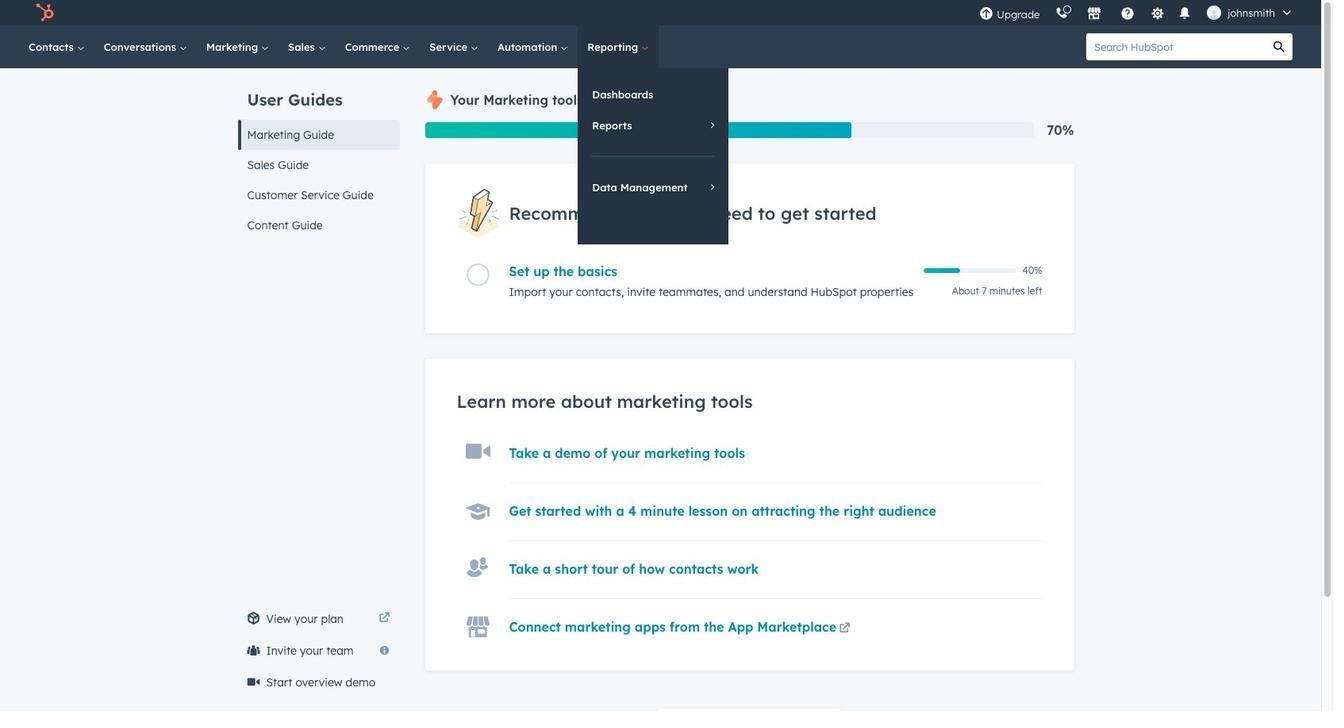 Task type: locate. For each thing, give the bounding box(es) containing it.
link opens in a new window image
[[379, 613, 390, 625], [839, 620, 850, 639], [839, 623, 850, 635]]

progress bar
[[425, 122, 851, 138]]

marketplaces image
[[1087, 7, 1102, 21]]

menu
[[972, 0, 1302, 25]]

[object object] complete progress bar
[[923, 268, 960, 273]]

user guides element
[[238, 68, 400, 240]]



Task type: vqa. For each thing, say whether or not it's contained in the screenshot.
menu
yes



Task type: describe. For each thing, give the bounding box(es) containing it.
john smith image
[[1207, 6, 1221, 20]]

Search HubSpot search field
[[1086, 33, 1266, 60]]

link opens in a new window image
[[379, 609, 390, 628]]

reporting menu
[[578, 68, 729, 244]]



